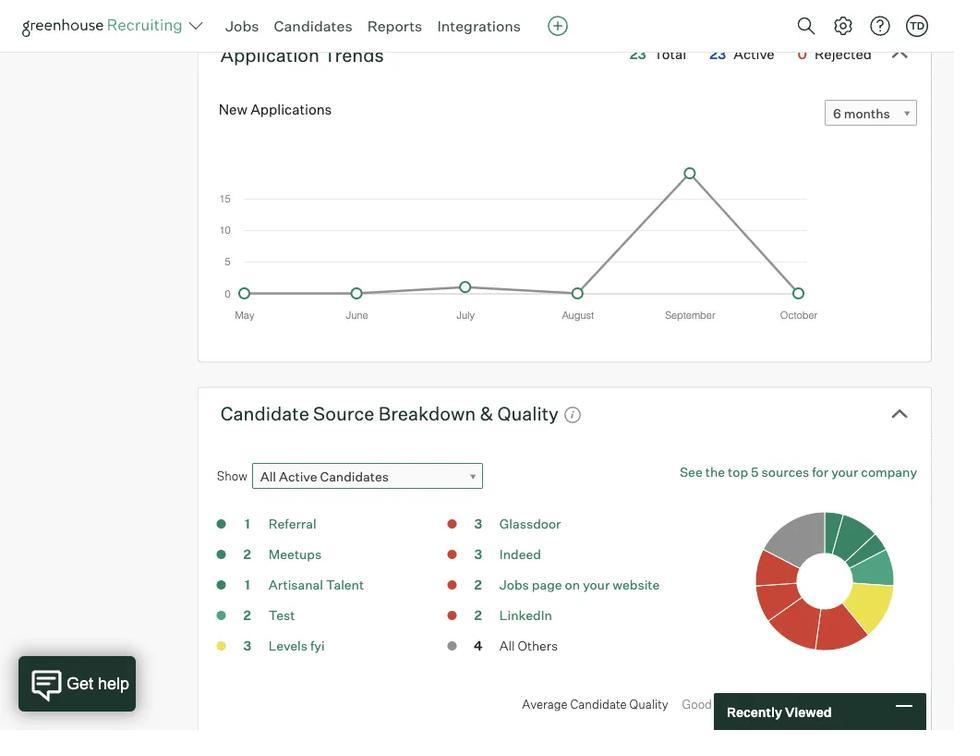 Task type: locate. For each thing, give the bounding box(es) containing it.
1 horizontal spatial candidate
[[571, 697, 627, 712]]

1
[[245, 516, 250, 532], [245, 577, 250, 593]]

0 vertical spatial all
[[260, 469, 276, 485]]

jobs for jobs
[[226, 17, 259, 35]]

candidate up show
[[221, 402, 309, 425]]

learn more
[[840, 696, 909, 712]]

3 for indeed
[[475, 546, 483, 563]]

quality left "good"
[[630, 697, 669, 712]]

active up referral link
[[279, 469, 317, 485]]

indeed link
[[500, 546, 541, 563]]

jobs link
[[226, 17, 259, 35]]

1 vertical spatial 1
[[245, 577, 250, 593]]

3
[[475, 516, 483, 532], [475, 546, 483, 563], [243, 638, 252, 654]]

6 months link
[[825, 100, 918, 127]]

active
[[734, 45, 775, 63], [279, 469, 317, 485]]

company
[[862, 464, 918, 480]]

2 23 from the left
[[710, 45, 727, 63]]

0 horizontal spatial all
[[260, 469, 276, 485]]

3 left levels
[[243, 638, 252, 654]]

candidate source data is not real-time. data may take up to two days to reflect accurately. image
[[564, 406, 582, 424]]

average candidate quality
[[523, 697, 669, 712]]

jobs up application
[[226, 17, 259, 35]]

2 for linkedin
[[475, 607, 482, 624]]

1 for artisanal talent
[[245, 577, 250, 593]]

artisanal
[[269, 577, 323, 593]]

referral link
[[269, 516, 317, 532]]

0 vertical spatial 1
[[245, 516, 250, 532]]

2 1 from the top
[[245, 577, 250, 593]]

0 vertical spatial 3
[[475, 516, 483, 532]]

candidate right average
[[571, 697, 627, 712]]

more
[[877, 696, 909, 712]]

active for 23
[[734, 45, 775, 63]]

others
[[518, 638, 558, 654]]

your right for
[[832, 464, 859, 480]]

source
[[313, 402, 375, 425]]

3 left glassdoor
[[475, 516, 483, 532]]

0 vertical spatial 3 link
[[460, 515, 497, 536]]

2 vertical spatial 3
[[243, 638, 252, 654]]

1 vertical spatial 3 link
[[460, 545, 497, 567]]

integrations link
[[438, 17, 521, 35]]

3 link for glassdoor
[[460, 515, 497, 536]]

candidates
[[274, 17, 353, 35], [320, 469, 389, 485]]

all
[[260, 469, 276, 485], [500, 638, 515, 654]]

1 vertical spatial quality
[[630, 697, 669, 712]]

3 link left levels
[[229, 637, 266, 658]]

0 horizontal spatial jobs
[[226, 17, 259, 35]]

application trends
[[221, 43, 384, 66]]

1 1 link from the top
[[229, 515, 266, 536]]

page
[[532, 577, 562, 593]]

3 link left the indeed link
[[460, 545, 497, 567]]

1 link for referral
[[229, 515, 266, 536]]

1 link left artisanal
[[229, 576, 266, 597]]

1 horizontal spatial active
[[734, 45, 775, 63]]

2
[[244, 546, 251, 563], [475, 577, 482, 593], [244, 607, 251, 624], [475, 607, 482, 624]]

1 horizontal spatial all
[[500, 638, 515, 654]]

1 vertical spatial 1 link
[[229, 576, 266, 597]]

2 link for test
[[229, 607, 266, 628]]

23 right the total
[[710, 45, 727, 63]]

0 vertical spatial 1 link
[[229, 515, 266, 536]]

2 1 link from the top
[[229, 576, 266, 597]]

jobs down the indeed link
[[500, 577, 529, 593]]

1 horizontal spatial 23
[[710, 45, 727, 63]]

2 for test
[[244, 607, 251, 624]]

candidate source breakdown & quality
[[221, 402, 559, 425]]

quality right the &
[[498, 402, 559, 425]]

1 23 from the left
[[630, 45, 647, 63]]

active left 0
[[734, 45, 775, 63]]

0 vertical spatial jobs
[[226, 17, 259, 35]]

applications
[[251, 100, 332, 118]]

1 vertical spatial your
[[583, 577, 610, 593]]

3 left the indeed link
[[475, 546, 483, 563]]

2 link for jobs page on your website
[[460, 576, 497, 597]]

23 left the total
[[630, 45, 647, 63]]

candidates down source
[[320, 469, 389, 485]]

2 vertical spatial 3 link
[[229, 637, 266, 658]]

td button
[[907, 15, 929, 37]]

2 link for linkedin
[[460, 607, 497, 628]]

0 vertical spatial candidate
[[221, 402, 309, 425]]

1 horizontal spatial your
[[832, 464, 859, 480]]

poor
[[800, 697, 826, 712]]

meetups link
[[269, 546, 322, 563]]

integrations
[[438, 17, 521, 35]]

all for all others
[[500, 638, 515, 654]]

candidate source data is not real-time. data may take up to two days to reflect accurately. element
[[559, 397, 582, 430]]

your
[[832, 464, 859, 480], [583, 577, 610, 593]]

on
[[565, 577, 581, 593]]

1 vertical spatial 3
[[475, 546, 483, 563]]

1 vertical spatial active
[[279, 469, 317, 485]]

2 link
[[229, 545, 266, 567], [460, 576, 497, 597], [229, 607, 266, 628], [460, 607, 497, 628]]

quality
[[498, 402, 559, 425], [630, 697, 669, 712]]

website
[[613, 577, 660, 593]]

0 vertical spatial active
[[734, 45, 775, 63]]

search image
[[796, 15, 818, 37]]

all for all active candidates
[[260, 469, 276, 485]]

referral
[[269, 516, 317, 532]]

greenhouse recruiting image
[[22, 15, 189, 37]]

3 link left glassdoor
[[460, 515, 497, 536]]

6 months
[[834, 106, 891, 122]]

5
[[751, 464, 759, 480]]

1 left the referral
[[245, 516, 250, 532]]

1 vertical spatial candidate
[[571, 697, 627, 712]]

2 link for meetups
[[229, 545, 266, 567]]

indeed
[[500, 546, 541, 563]]

1 vertical spatial jobs
[[500, 577, 529, 593]]

&
[[480, 402, 494, 425]]

jobs
[[226, 17, 259, 35], [500, 577, 529, 593]]

23
[[630, 45, 647, 63], [710, 45, 727, 63]]

test link
[[269, 607, 295, 624]]

your right on
[[583, 577, 610, 593]]

1 vertical spatial all
[[500, 638, 515, 654]]

0 horizontal spatial active
[[279, 469, 317, 485]]

1 horizontal spatial jobs
[[500, 577, 529, 593]]

new applications
[[219, 100, 332, 118]]

all right show
[[260, 469, 276, 485]]

see
[[680, 464, 703, 480]]

23 for 23 total
[[630, 45, 647, 63]]

reports
[[368, 17, 423, 35]]

all right 4 at the bottom of the page
[[500, 638, 515, 654]]

0 horizontal spatial candidate
[[221, 402, 309, 425]]

1 1 from the top
[[245, 516, 250, 532]]

3 for levels fyi
[[243, 638, 252, 654]]

0 vertical spatial quality
[[498, 402, 559, 425]]

candidate
[[221, 402, 309, 425], [571, 697, 627, 712]]

candidates up application trends
[[274, 17, 353, 35]]

recently
[[727, 704, 783, 720]]

1 link
[[229, 515, 266, 536], [229, 576, 266, 597]]

1 link left the referral
[[229, 515, 266, 536]]

3 link
[[460, 515, 497, 536], [460, 545, 497, 567], [229, 637, 266, 658]]

0 horizontal spatial 23
[[630, 45, 647, 63]]

1 left artisanal
[[245, 577, 250, 593]]



Task type: vqa. For each thing, say whether or not it's contained in the screenshot.


Task type: describe. For each thing, give the bounding box(es) containing it.
td button
[[903, 11, 933, 41]]

linkedin
[[500, 607, 553, 624]]

1 horizontal spatial quality
[[630, 697, 669, 712]]

top
[[728, 464, 749, 480]]

6
[[834, 106, 842, 122]]

active for all
[[279, 469, 317, 485]]

1 for referral
[[245, 516, 250, 532]]

0 vertical spatial your
[[832, 464, 859, 480]]

rejected
[[815, 45, 873, 63]]

artisanal talent link
[[269, 577, 364, 593]]

sources
[[762, 464, 810, 480]]

configure image
[[833, 15, 855, 37]]

0
[[798, 45, 808, 63]]

3 link for levels fyi
[[229, 637, 266, 658]]

average
[[523, 697, 568, 712]]

0 horizontal spatial quality
[[498, 402, 559, 425]]

reports link
[[368, 17, 423, 35]]

jobs for jobs page on your website
[[500, 577, 529, 593]]

glassdoor
[[500, 516, 561, 532]]

23 for 23 active
[[710, 45, 727, 63]]

td
[[910, 19, 925, 32]]

recently viewed
[[727, 704, 832, 720]]

levels fyi
[[269, 638, 325, 654]]

the
[[706, 464, 726, 480]]

jobs page on your website
[[500, 577, 660, 593]]

1 link for artisanal talent
[[229, 576, 266, 597]]

breakdown
[[379, 402, 476, 425]]

0 vertical spatial candidates
[[274, 17, 353, 35]]

3 for glassdoor
[[475, 516, 483, 532]]

4
[[474, 638, 483, 654]]

0 rejected
[[798, 45, 873, 63]]

good
[[683, 697, 713, 712]]

3 link for indeed
[[460, 545, 497, 567]]

trends
[[324, 43, 384, 66]]

learn more link
[[840, 696, 909, 712]]

see the top 5 sources for your company link
[[680, 463, 918, 481]]

levels
[[269, 638, 308, 654]]

jobs page on your website link
[[500, 577, 660, 593]]

learn
[[840, 696, 875, 712]]

talent
[[326, 577, 364, 593]]

total
[[654, 45, 687, 63]]

23 total
[[630, 45, 687, 63]]

meetups
[[269, 546, 322, 563]]

2 for jobs page on your website
[[475, 577, 482, 593]]

levels fyi link
[[269, 638, 325, 654]]

application
[[221, 43, 320, 66]]

for
[[813, 464, 829, 480]]

all active candidates link
[[252, 463, 483, 490]]

0 horizontal spatial your
[[583, 577, 610, 593]]

all others
[[500, 638, 558, 654]]

new
[[219, 100, 248, 118]]

artisanal talent
[[269, 577, 364, 593]]

1 vertical spatial candidates
[[320, 469, 389, 485]]

candidates link
[[274, 17, 353, 35]]

viewed
[[786, 704, 832, 720]]

months
[[845, 106, 891, 122]]

show
[[217, 469, 247, 483]]

linkedin link
[[500, 607, 553, 624]]

all active candidates
[[260, 469, 389, 485]]

glassdoor link
[[500, 516, 561, 532]]

2 for meetups
[[244, 546, 251, 563]]

23 active
[[710, 45, 775, 63]]

fyi
[[311, 638, 325, 654]]

test
[[269, 607, 295, 624]]

see the top 5 sources for your company
[[680, 464, 918, 480]]



